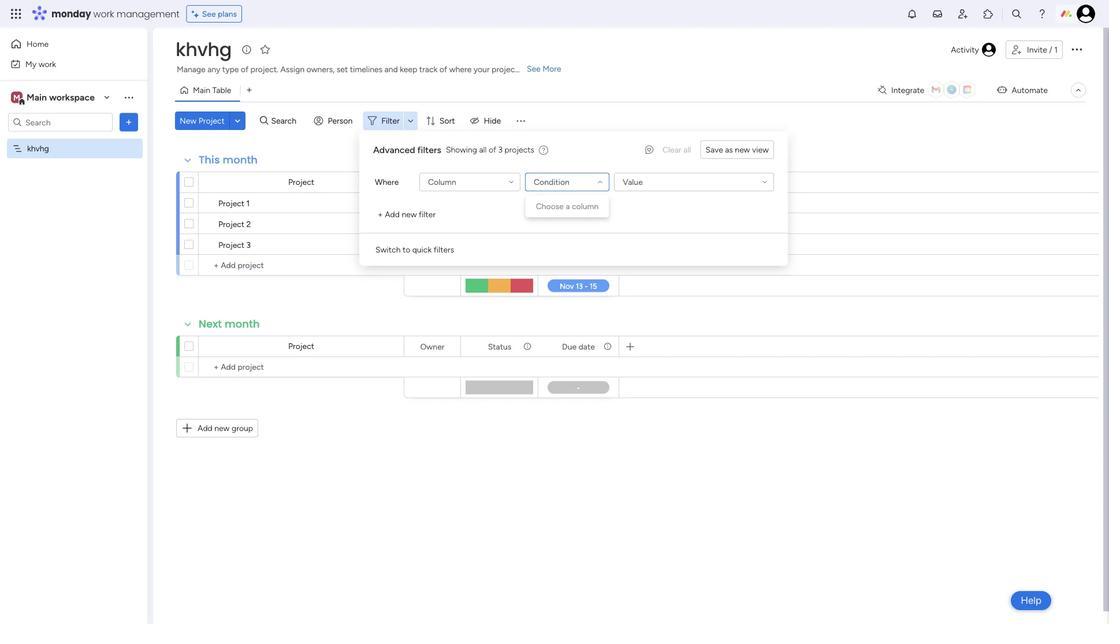 Task type: vqa. For each thing, say whether or not it's contained in the screenshot.
workspace
yes



Task type: locate. For each thing, give the bounding box(es) containing it.
of
[[241, 64, 249, 74], [440, 64, 447, 74], [489, 145, 497, 155]]

v2 search image
[[260, 114, 269, 127]]

table
[[212, 85, 231, 95]]

0 vertical spatial see
[[202, 9, 216, 19]]

monday
[[51, 7, 91, 20]]

khvhg down search in workspace field
[[27, 144, 49, 153]]

and
[[385, 64, 398, 74]]

main for main table
[[193, 85, 210, 95]]

filters
[[418, 144, 442, 155], [434, 245, 455, 255]]

1 vertical spatial month
[[225, 317, 260, 332]]

all right clear
[[684, 145, 692, 155]]

1 vertical spatial due date field
[[560, 340, 598, 353]]

on
[[508, 199, 517, 208]]

new left group
[[215, 423, 230, 433]]

workspace
[[49, 92, 95, 103]]

0 horizontal spatial khvhg
[[27, 144, 49, 153]]

Status field
[[485, 176, 515, 189], [485, 340, 515, 353]]

khvhg
[[176, 37, 232, 62], [27, 144, 49, 153]]

see left more
[[527, 64, 541, 74]]

1 due from the top
[[563, 177, 577, 187]]

new right as
[[735, 145, 751, 155]]

main
[[193, 85, 210, 95], [27, 92, 47, 103]]

1 up 2
[[247, 198, 250, 208]]

monday work management
[[51, 7, 180, 20]]

1 vertical spatial owner
[[421, 342, 445, 351]]

2 status from the top
[[488, 342, 512, 351]]

filter
[[382, 116, 400, 126]]

status
[[488, 177, 512, 187], [488, 342, 512, 351]]

project
[[199, 116, 225, 126], [288, 177, 315, 187], [219, 198, 245, 208], [219, 219, 245, 229], [219, 240, 245, 250], [288, 341, 315, 351]]

view
[[753, 145, 769, 155]]

work inside my work button
[[39, 59, 56, 69]]

0 vertical spatial work
[[93, 7, 114, 20]]

1 due date from the top
[[563, 177, 595, 187]]

1 vertical spatial add
[[198, 423, 213, 433]]

0 vertical spatial add
[[385, 210, 400, 219]]

new project button
[[175, 112, 229, 130]]

dapulse integrations image
[[879, 86, 887, 95]]

0 vertical spatial status field
[[485, 176, 515, 189]]

1 vertical spatial khvhg
[[27, 144, 49, 153]]

1 vertical spatial work
[[39, 59, 56, 69]]

add right +
[[385, 210, 400, 219]]

see more link
[[526, 63, 563, 75]]

track
[[420, 64, 438, 74]]

0 vertical spatial due date
[[563, 177, 595, 187]]

2 owner from the top
[[421, 342, 445, 351]]

options image
[[1071, 42, 1084, 56]]

next month
[[199, 317, 260, 332]]

automate
[[1012, 85, 1049, 95]]

month for this month
[[223, 153, 258, 167]]

see for see plans
[[202, 9, 216, 19]]

plans
[[218, 9, 237, 19]]

1 vertical spatial due
[[563, 342, 577, 351]]

0 horizontal spatial all
[[479, 145, 487, 155]]

2 vertical spatial new
[[215, 423, 230, 433]]

khvhg up any
[[176, 37, 232, 62]]

new inside button
[[735, 145, 751, 155]]

my work button
[[7, 55, 124, 73]]

1 status from the top
[[488, 177, 512, 187]]

nov left 13 at the right of page
[[569, 197, 583, 207]]

1 vertical spatial 3
[[247, 240, 251, 250]]

see left plans
[[202, 9, 216, 19]]

khvhg inside list box
[[27, 144, 49, 153]]

1 vertical spatial see
[[527, 64, 541, 74]]

2 horizontal spatial of
[[489, 145, 497, 155]]

new
[[735, 145, 751, 155], [402, 210, 417, 219], [215, 423, 230, 433]]

1 vertical spatial 1
[[247, 198, 250, 208]]

search everything image
[[1012, 8, 1023, 20]]

v2 overdue deadline image
[[543, 198, 552, 209]]

see inside 'button'
[[202, 9, 216, 19]]

new inside "button"
[[402, 210, 417, 219]]

1 vertical spatial status
[[488, 342, 512, 351]]

main workspace
[[27, 92, 95, 103]]

notifications image
[[907, 8, 919, 20]]

0 vertical spatial date
[[579, 177, 595, 187]]

1 vertical spatial owner field
[[418, 340, 448, 353]]

work right monday
[[93, 7, 114, 20]]

integrate
[[892, 85, 925, 95]]

1 vertical spatial filters
[[434, 245, 455, 255]]

choose
[[536, 201, 564, 211]]

month
[[223, 153, 258, 167], [225, 317, 260, 332]]

0 vertical spatial owner field
[[418, 176, 448, 189]]

1 vertical spatial nov
[[569, 218, 583, 227]]

showing
[[446, 145, 477, 155]]

inbox image
[[932, 8, 944, 20]]

work right my
[[39, 59, 56, 69]]

1 horizontal spatial main
[[193, 85, 210, 95]]

+
[[378, 210, 383, 219]]

1 vertical spatial status field
[[485, 340, 515, 353]]

all right showing
[[479, 145, 487, 155]]

nov
[[569, 197, 583, 207], [569, 218, 583, 227]]

add view image
[[247, 86, 252, 94]]

home
[[27, 39, 49, 49]]

project inside button
[[199, 116, 225, 126]]

1 horizontal spatial see
[[527, 64, 541, 74]]

month right 'next' on the left of the page
[[225, 317, 260, 332]]

column
[[572, 201, 599, 211]]

1 horizontal spatial new
[[402, 210, 417, 219]]

of left projects
[[489, 145, 497, 155]]

1 horizontal spatial khvhg
[[176, 37, 232, 62]]

0 vertical spatial owner
[[421, 177, 445, 187]]

0 vertical spatial due date field
[[560, 176, 598, 189]]

0 horizontal spatial 1
[[247, 198, 250, 208]]

1 horizontal spatial 3
[[499, 145, 503, 155]]

switch to quick filters
[[376, 245, 455, 255]]

main inside workspace selection element
[[27, 92, 47, 103]]

advanced filters showing all of 3 projects
[[373, 144, 535, 155]]

Next month field
[[196, 317, 263, 332]]

column
[[428, 177, 457, 187]]

gary orlando image
[[1077, 5, 1096, 23]]

2 due date field from the top
[[560, 340, 598, 353]]

0 vertical spatial 1
[[1055, 45, 1058, 55]]

0 vertical spatial nov
[[569, 197, 583, 207]]

project
[[492, 64, 518, 74]]

0 horizontal spatial main
[[27, 92, 47, 103]]

new for filter
[[402, 210, 417, 219]]

0 vertical spatial khvhg
[[176, 37, 232, 62]]

3 down 2
[[247, 240, 251, 250]]

show board description image
[[240, 44, 254, 55]]

nov for nov 14
[[569, 218, 583, 227]]

filter button
[[363, 112, 418, 130]]

1 horizontal spatial 1
[[1055, 45, 1058, 55]]

0 horizontal spatial see
[[202, 9, 216, 19]]

new inside button
[[215, 423, 230, 433]]

1 all from the left
[[479, 145, 487, 155]]

clear
[[663, 145, 682, 155]]

save as new view button
[[701, 140, 775, 159]]

1 nov from the top
[[569, 197, 583, 207]]

Due date field
[[560, 176, 598, 189], [560, 340, 598, 353]]

of right 'track'
[[440, 64, 447, 74]]

0 vertical spatial new
[[735, 145, 751, 155]]

0 horizontal spatial work
[[39, 59, 56, 69]]

1 right '/'
[[1055, 45, 1058, 55]]

date
[[579, 177, 595, 187], [579, 342, 595, 351]]

Owner field
[[418, 176, 448, 189], [418, 340, 448, 353]]

invite / 1 button
[[1006, 40, 1064, 59]]

2 all from the left
[[684, 145, 692, 155]]

filters down sort popup button
[[418, 144, 442, 155]]

main inside button
[[193, 85, 210, 95]]

owner
[[421, 177, 445, 187], [421, 342, 445, 351]]

it
[[519, 199, 524, 208]]

1 vertical spatial date
[[579, 342, 595, 351]]

as
[[726, 145, 733, 155]]

0 vertical spatial status
[[488, 177, 512, 187]]

add left group
[[198, 423, 213, 433]]

project 1
[[219, 198, 250, 208]]

all
[[479, 145, 487, 155], [684, 145, 692, 155]]

1 status field from the top
[[485, 176, 515, 189]]

learn more image
[[539, 145, 548, 156]]

option
[[0, 138, 147, 140]]

timelines
[[350, 64, 383, 74]]

2 horizontal spatial new
[[735, 145, 751, 155]]

1 horizontal spatial add
[[385, 210, 400, 219]]

1 horizontal spatial all
[[684, 145, 692, 155]]

main left table
[[193, 85, 210, 95]]

0 vertical spatial 3
[[499, 145, 503, 155]]

of right type
[[241, 64, 249, 74]]

0 vertical spatial month
[[223, 153, 258, 167]]

nov left the 14
[[569, 218, 583, 227]]

1 owner from the top
[[421, 177, 445, 187]]

1 inside button
[[1055, 45, 1058, 55]]

stands.
[[520, 64, 546, 74]]

0 horizontal spatial add
[[198, 423, 213, 433]]

main table
[[193, 85, 231, 95]]

see
[[202, 9, 216, 19], [527, 64, 541, 74]]

1 horizontal spatial work
[[93, 7, 114, 20]]

1 vertical spatial new
[[402, 210, 417, 219]]

0 horizontal spatial new
[[215, 423, 230, 433]]

filter
[[419, 210, 436, 219]]

add
[[385, 210, 400, 219], [198, 423, 213, 433]]

status for second status field from the bottom
[[488, 177, 512, 187]]

2 nov from the top
[[569, 218, 583, 227]]

0 vertical spatial due
[[563, 177, 577, 187]]

switch
[[376, 245, 401, 255]]

switch to quick filters button
[[371, 240, 459, 259]]

my work
[[25, 59, 56, 69]]

month right this
[[223, 153, 258, 167]]

3 left projects
[[499, 145, 503, 155]]

save
[[706, 145, 724, 155]]

1 vertical spatial due date
[[563, 342, 595, 351]]

filters right quick at the top left of the page
[[434, 245, 455, 255]]

main right workspace image
[[27, 92, 47, 103]]

options image
[[123, 116, 135, 128]]

new left filter
[[402, 210, 417, 219]]

column information image
[[523, 178, 532, 187], [603, 178, 613, 187], [523, 342, 532, 351], [603, 342, 613, 351]]

v2 user feedback image
[[646, 144, 654, 156]]

see more
[[527, 64, 562, 74]]

work
[[93, 7, 114, 20], [39, 59, 56, 69]]



Task type: describe. For each thing, give the bounding box(es) containing it.
add new group
[[198, 423, 253, 433]]

+ Add project text field
[[205, 258, 399, 272]]

owners,
[[307, 64, 335, 74]]

help button
[[1012, 591, 1052, 610]]

clear all button
[[658, 140, 696, 159]]

14
[[585, 218, 592, 227]]

manage
[[177, 64, 206, 74]]

owner for first owner field from the top of the page
[[421, 177, 445, 187]]

person
[[328, 116, 353, 126]]

+ add new filter
[[378, 210, 436, 219]]

2 due from the top
[[563, 342, 577, 351]]

This month field
[[196, 153, 261, 168]]

see for see more
[[527, 64, 541, 74]]

filters inside button
[[434, 245, 455, 255]]

sort button
[[421, 112, 462, 130]]

see plans
[[202, 9, 237, 19]]

add new group button
[[176, 419, 258, 438]]

all inside advanced filters showing all of 3 projects
[[479, 145, 487, 155]]

+ Add project text field
[[205, 360, 399, 374]]

2
[[247, 219, 251, 229]]

activity
[[952, 45, 980, 55]]

/
[[1050, 45, 1053, 55]]

choose a column
[[536, 201, 599, 211]]

workspace image
[[11, 91, 23, 104]]

hide
[[484, 116, 501, 126]]

sort
[[440, 116, 455, 126]]

2 date from the top
[[579, 342, 595, 351]]

new
[[180, 116, 197, 126]]

help image
[[1037, 8, 1049, 20]]

collapse board header image
[[1075, 86, 1084, 95]]

keep
[[400, 64, 418, 74]]

new for view
[[735, 145, 751, 155]]

arrow down image
[[404, 114, 418, 128]]

all inside button
[[684, 145, 692, 155]]

workspace selection element
[[11, 90, 97, 105]]

where
[[375, 177, 399, 187]]

menu image
[[515, 115, 527, 127]]

invite members image
[[958, 8, 969, 20]]

my
[[25, 59, 37, 69]]

0 horizontal spatial of
[[241, 64, 249, 74]]

2 due date from the top
[[563, 342, 595, 351]]

add to favorites image
[[259, 44, 271, 55]]

+ add new filter button
[[373, 205, 441, 224]]

2 owner field from the top
[[418, 340, 448, 353]]

Search field
[[269, 113, 303, 129]]

autopilot image
[[998, 82, 1008, 97]]

work for my
[[39, 59, 56, 69]]

project 3
[[219, 240, 251, 250]]

of inside advanced filters showing all of 3 projects
[[489, 145, 497, 155]]

save as new view
[[706, 145, 769, 155]]

help
[[1022, 595, 1042, 607]]

0 vertical spatial filters
[[418, 144, 442, 155]]

advanced
[[373, 144, 415, 155]]

project 2
[[219, 219, 251, 229]]

quick
[[413, 245, 432, 255]]

to
[[403, 245, 411, 255]]

your
[[474, 64, 490, 74]]

khvhg list box
[[0, 136, 147, 314]]

project.
[[251, 64, 279, 74]]

projects
[[505, 145, 535, 155]]

1 due date field from the top
[[560, 176, 598, 189]]

group
[[232, 423, 253, 433]]

owner for second owner field
[[421, 342, 445, 351]]

apps image
[[983, 8, 995, 20]]

set
[[337, 64, 348, 74]]

add inside button
[[198, 423, 213, 433]]

a
[[566, 201, 570, 211]]

where
[[449, 64, 472, 74]]

value
[[623, 177, 643, 187]]

status for second status field from the top of the page
[[488, 342, 512, 351]]

month for next month
[[225, 317, 260, 332]]

condition
[[534, 177, 570, 187]]

nov 14
[[569, 218, 592, 227]]

workspace options image
[[123, 91, 135, 103]]

1 owner field from the top
[[418, 176, 448, 189]]

management
[[117, 7, 180, 20]]

select product image
[[10, 8, 22, 20]]

v2 done deadline image
[[543, 218, 552, 229]]

activity button
[[947, 40, 1002, 59]]

invite
[[1028, 45, 1048, 55]]

working on it
[[476, 199, 524, 208]]

this month
[[199, 153, 258, 167]]

add inside "button"
[[385, 210, 400, 219]]

khvhg field
[[173, 37, 235, 62]]

home button
[[7, 35, 124, 53]]

1 horizontal spatial of
[[440, 64, 447, 74]]

1 date from the top
[[579, 177, 595, 187]]

nov for nov 13
[[569, 197, 583, 207]]

m
[[13, 92, 20, 102]]

working
[[476, 199, 506, 208]]

13
[[585, 197, 592, 207]]

new project
[[180, 116, 225, 126]]

3 inside advanced filters showing all of 3 projects
[[499, 145, 503, 155]]

Search in workspace field
[[24, 116, 97, 129]]

angle down image
[[235, 116, 241, 125]]

clear all
[[663, 145, 692, 155]]

more
[[543, 64, 562, 74]]

2 status field from the top
[[485, 340, 515, 353]]

any
[[208, 64, 221, 74]]

assign
[[281, 64, 305, 74]]

work for monday
[[93, 7, 114, 20]]

person button
[[310, 112, 360, 130]]

type
[[222, 64, 239, 74]]

next
[[199, 317, 222, 332]]

manage any type of project. assign owners, set timelines and keep track of where your project stands.
[[177, 64, 546, 74]]

see plans button
[[187, 5, 242, 23]]

0 horizontal spatial 3
[[247, 240, 251, 250]]

this
[[199, 153, 220, 167]]

invite / 1
[[1028, 45, 1058, 55]]

main for main workspace
[[27, 92, 47, 103]]

main table button
[[175, 81, 240, 99]]



